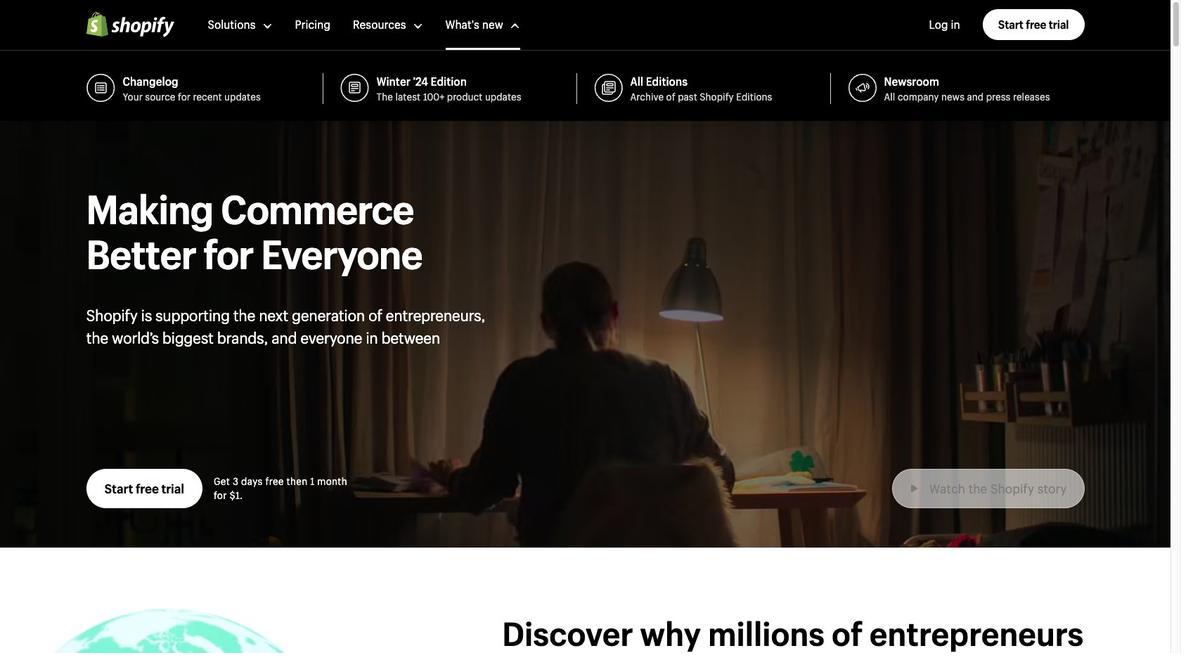 Task type: vqa. For each thing, say whether or not it's contained in the screenshot.
Shopify App Store
no



Task type: describe. For each thing, give the bounding box(es) containing it.
shopify globe image
[[0, 512, 439, 653]]



